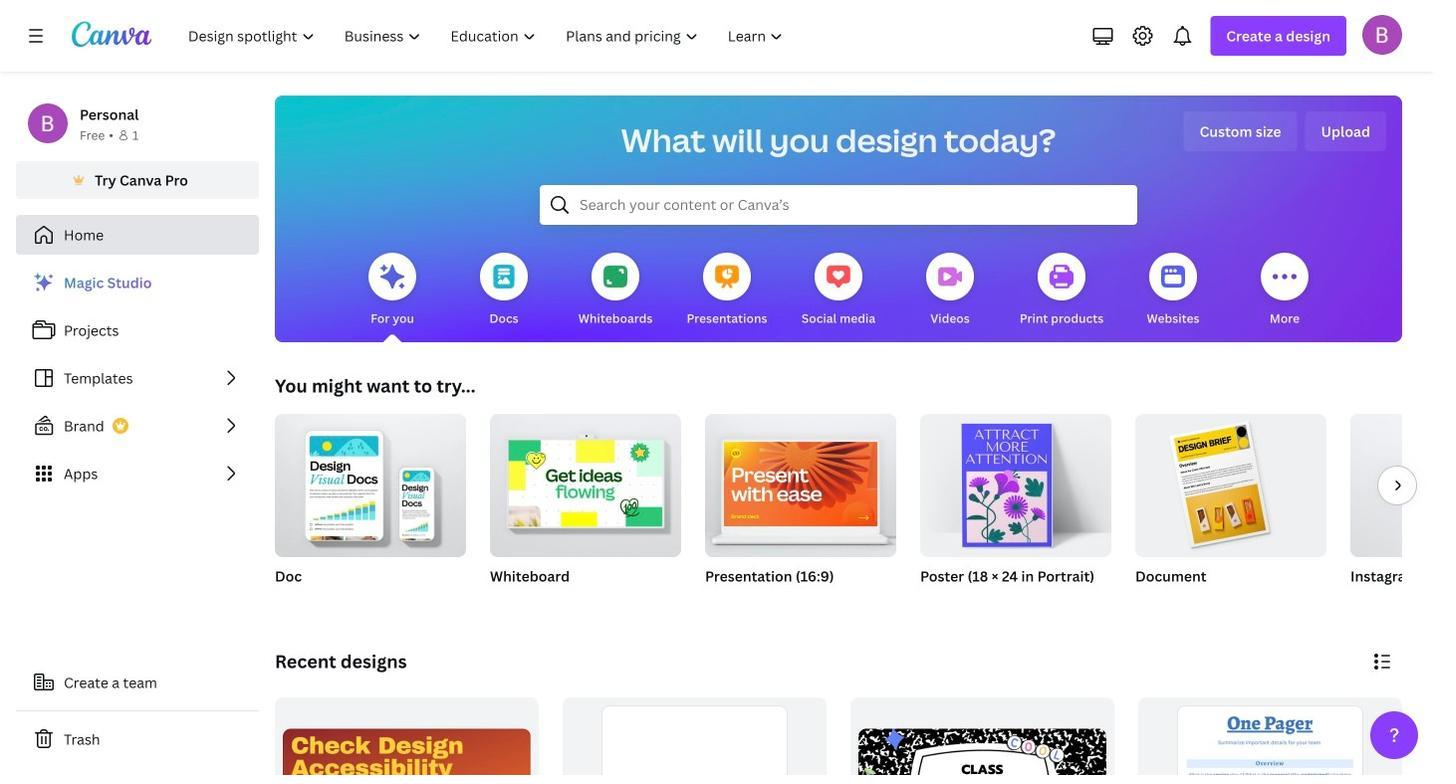 Task type: describe. For each thing, give the bounding box(es) containing it.
bob builder image
[[1363, 15, 1402, 55]]



Task type: locate. For each thing, give the bounding box(es) containing it.
list
[[16, 263, 259, 494]]

Search search field
[[580, 186, 1098, 224]]

top level navigation element
[[175, 16, 800, 56]]

None search field
[[540, 185, 1138, 225]]

group
[[275, 406, 466, 612], [275, 406, 466, 558], [490, 406, 681, 612], [490, 406, 681, 558], [705, 406, 896, 612], [705, 406, 896, 558], [920, 414, 1112, 612], [920, 414, 1112, 558], [1136, 414, 1327, 612], [1351, 414, 1434, 612], [275, 698, 539, 776], [563, 698, 827, 776]]



Task type: vqa. For each thing, say whether or not it's contained in the screenshot.
Salon
no



